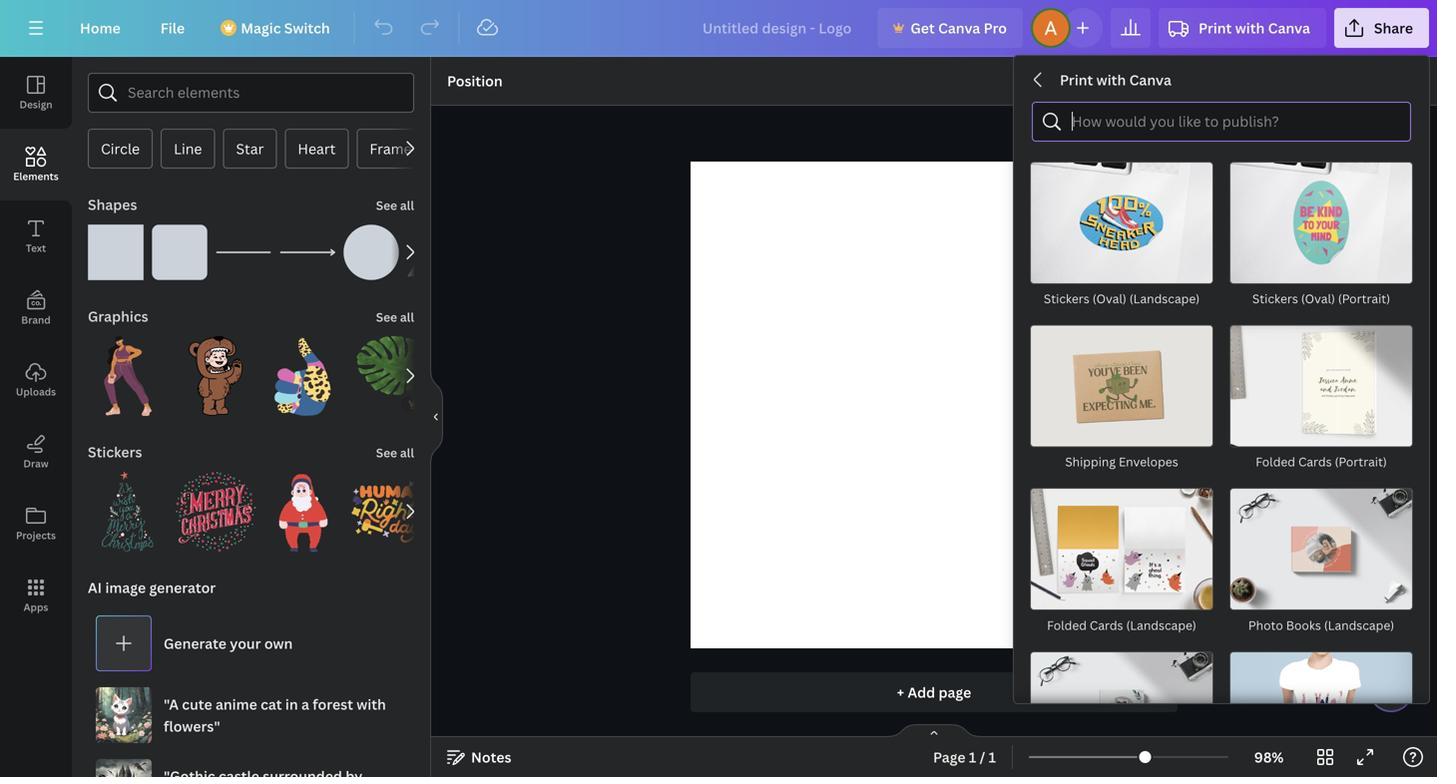 Task type: locate. For each thing, give the bounding box(es) containing it.
1 horizontal spatial add this line to the canvas image
[[279, 225, 335, 280]]

0 vertical spatial see all
[[376, 197, 414, 214]]

print inside dropdown button
[[1199, 18, 1232, 37]]

folded
[[1256, 454, 1296, 470], [1047, 617, 1087, 634]]

draw button
[[0, 416, 72, 488]]

design button
[[0, 57, 72, 129]]

stickers (oval) (portrait) image
[[1231, 163, 1412, 283]]

2 see all button from the top
[[374, 296, 416, 336]]

all for stickers
[[400, 445, 414, 461]]

stickers down stickers (oval) (portrait) image
[[1253, 291, 1298, 307]]

magic switch
[[241, 18, 330, 37]]

1 vertical spatial print with canva
[[1060, 70, 1172, 89]]

text
[[26, 242, 46, 255]]

0 vertical spatial (portrait)
[[1338, 291, 1390, 307]]

a
[[301, 695, 309, 714]]

wild pattern like hand gesture image
[[263, 336, 343, 416]]

frame button
[[357, 129, 425, 169]]

(portrait)
[[1338, 291, 1390, 307], [1335, 454, 1387, 470]]

generate your own
[[164, 634, 293, 653]]

Search elements search field
[[128, 74, 374, 112]]

1 see all from the top
[[376, 197, 414, 214]]

uploads
[[16, 385, 56, 399]]

cards for (portrait)
[[1298, 454, 1332, 470]]

"a cute anime cat in a forest with flowers"
[[164, 695, 386, 736]]

see all button down frame
[[374, 185, 416, 225]]

projects button
[[0, 488, 72, 560]]

1 horizontal spatial print
[[1199, 18, 1232, 37]]

0 horizontal spatial folded
[[1047, 617, 1087, 634]]

0 horizontal spatial add this line to the canvas image
[[216, 225, 271, 280]]

+ add page
[[897, 683, 971, 702]]

share
[[1374, 18, 1413, 37]]

pro
[[984, 18, 1007, 37]]

(oval) down stickers (oval) (portrait) image
[[1301, 291, 1335, 307]]

0 horizontal spatial stickers
[[88, 443, 142, 462]]

see all left hide image
[[376, 445, 414, 461]]

see all button for shapes
[[374, 185, 416, 225]]

text button
[[0, 201, 72, 272]]

circle button
[[88, 129, 153, 169]]

add this line to the canvas image
[[216, 225, 271, 280], [279, 225, 335, 280]]

rounded square image
[[152, 225, 208, 280]]

image
[[105, 578, 146, 597]]

canva
[[938, 18, 980, 37], [1268, 18, 1310, 37], [1129, 70, 1172, 89]]

shipping envelopes image
[[1031, 326, 1213, 447]]

see all button
[[374, 185, 416, 225], [374, 296, 416, 336], [374, 432, 416, 472]]

see all
[[376, 197, 414, 214], [376, 309, 414, 325], [376, 445, 414, 461]]

1 horizontal spatial 1
[[989, 748, 996, 767]]

(landscape) down 'folded cards (landscape)' image
[[1126, 617, 1197, 634]]

(oval)
[[1093, 291, 1127, 307], [1301, 291, 1335, 307]]

apps button
[[0, 560, 72, 632]]

(landscape) down stickers (oval) (landscape) 'image'
[[1130, 291, 1200, 307]]

2 all from the top
[[400, 309, 414, 325]]

canva up how would you like to publish? search field
[[1129, 70, 1172, 89]]

canva left 'pro'
[[938, 18, 980, 37]]

(portrait) for folded cards (portrait)
[[1335, 454, 1387, 470]]

see all button for graphics
[[374, 296, 416, 336]]

1
[[969, 748, 976, 767], [989, 748, 996, 767]]

1 vertical spatial print
[[1060, 70, 1093, 89]]

add this line to the canvas image left white circle shape image
[[279, 225, 335, 280]]

(portrait) down the folded cards (portrait) image
[[1335, 454, 1387, 470]]

0 horizontal spatial cards
[[1090, 617, 1123, 634]]

stickers for stickers (oval) (landscape)
[[1044, 291, 1090, 307]]

star
[[236, 139, 264, 158]]

3 all from the top
[[400, 445, 414, 461]]

2 see all from the top
[[376, 309, 414, 325]]

stickers down the woman with kettlebell illustration image
[[88, 443, 142, 462]]

print with canva inside dropdown button
[[1199, 18, 1310, 37]]

(landscape) for folded cards (landscape)
[[1126, 617, 1197, 634]]

1 see all button from the top
[[374, 185, 416, 225]]

1 horizontal spatial with
[[1097, 70, 1126, 89]]

all left hide image
[[400, 445, 414, 461]]

(oval) for (landscape)
[[1093, 291, 1127, 307]]

(portrait) down stickers (oval) (portrait) image
[[1338, 291, 1390, 307]]

get
[[911, 18, 935, 37]]

print with canva
[[1199, 18, 1310, 37], [1060, 70, 1172, 89]]

main menu bar
[[0, 0, 1437, 57]]

3 see all button from the top
[[374, 432, 416, 472]]

2 vertical spatial all
[[400, 445, 414, 461]]

2 vertical spatial see all button
[[374, 432, 416, 472]]

see up white circle shape image
[[376, 197, 397, 214]]

1 horizontal spatial cards
[[1298, 454, 1332, 470]]

notes
[[471, 748, 511, 767]]

your
[[230, 634, 261, 653]]

see all for graphics
[[376, 309, 414, 325]]

stickers for stickers (oval) (portrait)
[[1253, 291, 1298, 307]]

2 vertical spatial with
[[357, 695, 386, 714]]

1 horizontal spatial stickers
[[1044, 291, 1090, 307]]

frame
[[370, 139, 412, 158]]

1 see from the top
[[376, 197, 397, 214]]

1 right /
[[989, 748, 996, 767]]

(landscape)
[[1130, 291, 1200, 307], [1126, 617, 1197, 634], [1324, 617, 1394, 634]]

square image
[[88, 225, 144, 280]]

2 vertical spatial see
[[376, 445, 397, 461]]

0 vertical spatial folded
[[1256, 454, 1296, 470]]

see up monstera leaf watercolor image
[[376, 309, 397, 325]]

line
[[174, 139, 202, 158]]

with
[[1235, 18, 1265, 37], [1097, 70, 1126, 89], [357, 695, 386, 714]]

heart button
[[285, 129, 349, 169]]

folded down 'folded cards (landscape)' image
[[1047, 617, 1087, 634]]

print with canva button
[[1159, 8, 1326, 48]]

shapes
[[88, 195, 137, 214]]

position button
[[439, 65, 511, 97]]

heart
[[298, 139, 336, 158]]

2 horizontal spatial stickers
[[1253, 291, 1298, 307]]

(landscape) right books
[[1324, 617, 1394, 634]]

shapes button
[[86, 185, 139, 225]]

folded cards (landscape) image
[[1031, 489, 1213, 610]]

uploads button
[[0, 344, 72, 416]]

0 vertical spatial see
[[376, 197, 397, 214]]

0 vertical spatial cards
[[1298, 454, 1332, 470]]

in
[[285, 695, 298, 714]]

stickers inside stickers button
[[88, 443, 142, 462]]

see all up white circle shape image
[[376, 197, 414, 214]]

1 (oval) from the left
[[1093, 291, 1127, 307]]

1 vertical spatial see
[[376, 309, 397, 325]]

circle
[[101, 139, 140, 158]]

see all button down white circle shape image
[[374, 296, 416, 336]]

2 vertical spatial see all
[[376, 445, 414, 461]]

monstera leaf watercolor image
[[351, 336, 431, 416]]

see all button left hide image
[[374, 432, 416, 472]]

elements button
[[0, 129, 72, 201]]

books
[[1286, 617, 1321, 634]]

1 horizontal spatial folded
[[1256, 454, 1296, 470]]

0 vertical spatial with
[[1235, 18, 1265, 37]]

with inside dropdown button
[[1235, 18, 1265, 37]]

with inside the "a cute anime cat in a forest with flowers"
[[357, 695, 386, 714]]

canva left share dropdown button
[[1268, 18, 1310, 37]]

show pages image
[[886, 724, 982, 740]]

cat
[[261, 695, 282, 714]]

all up monstera leaf watercolor image
[[400, 309, 414, 325]]

see all up monstera leaf watercolor image
[[376, 309, 414, 325]]

shipping
[[1065, 454, 1116, 470]]

all
[[400, 197, 414, 214], [400, 309, 414, 325], [400, 445, 414, 461]]

photo
[[1248, 617, 1283, 634]]

hide image
[[430, 369, 443, 465]]

brand button
[[0, 272, 72, 344]]

1 all from the top
[[400, 197, 414, 214]]

2 horizontal spatial with
[[1235, 18, 1265, 37]]

see left hide image
[[376, 445, 397, 461]]

2 1 from the left
[[989, 748, 996, 767]]

0 horizontal spatial 1
[[969, 748, 976, 767]]

projects
[[16, 529, 56, 542]]

see
[[376, 197, 397, 214], [376, 309, 397, 325], [376, 445, 397, 461]]

1 vertical spatial (portrait)
[[1335, 454, 1387, 470]]

add this line to the canvas image right rounded square image
[[216, 225, 271, 280]]

own
[[264, 634, 293, 653]]

0 vertical spatial print
[[1199, 18, 1232, 37]]

0 horizontal spatial with
[[357, 695, 386, 714]]

stickers
[[1044, 291, 1090, 307], [1253, 291, 1298, 307], [88, 443, 142, 462]]

1 vertical spatial folded
[[1047, 617, 1087, 634]]

1 1 from the left
[[969, 748, 976, 767]]

shipping envelopes
[[1065, 454, 1178, 470]]

1 vertical spatial cards
[[1090, 617, 1123, 634]]

folded cards (portrait) image
[[1231, 326, 1412, 447]]

cards down the folded cards (portrait) image
[[1298, 454, 1332, 470]]

file button
[[144, 8, 201, 48]]

3 see all from the top
[[376, 445, 414, 461]]

1 vertical spatial with
[[1097, 70, 1126, 89]]

white circle shape image
[[343, 225, 399, 280]]

cards
[[1298, 454, 1332, 470], [1090, 617, 1123, 634]]

group
[[88, 213, 144, 280], [152, 213, 208, 280], [343, 213, 399, 280], [88, 324, 168, 416], [176, 324, 256, 416], [263, 336, 343, 416], [351, 336, 431, 416], [176, 460, 256, 552], [263, 460, 343, 552], [88, 472, 168, 552], [351, 472, 431, 552]]

envelopes
[[1119, 454, 1178, 470]]

see for shapes
[[376, 197, 397, 214]]

folded down the folded cards (portrait) image
[[1256, 454, 1296, 470]]

(oval) down stickers (oval) (landscape) 'image'
[[1093, 291, 1127, 307]]

1 horizontal spatial print with canva
[[1199, 18, 1310, 37]]

2 (oval) from the left
[[1301, 291, 1335, 307]]

0 vertical spatial see all button
[[374, 185, 416, 225]]

0 horizontal spatial print
[[1060, 70, 1093, 89]]

3 see from the top
[[376, 445, 397, 461]]

0 horizontal spatial print with canva
[[1060, 70, 1172, 89]]

magic
[[241, 18, 281, 37]]

0 horizontal spatial canva
[[938, 18, 980, 37]]

1 vertical spatial see all button
[[374, 296, 416, 336]]

2 horizontal spatial canva
[[1268, 18, 1310, 37]]

all up triangle up image
[[400, 197, 414, 214]]

print
[[1199, 18, 1232, 37], [1060, 70, 1093, 89]]

generator
[[149, 578, 216, 597]]

0 vertical spatial all
[[400, 197, 414, 214]]

1 left /
[[969, 748, 976, 767]]

see for graphics
[[376, 309, 397, 325]]

1 vertical spatial see all
[[376, 309, 414, 325]]

brand
[[21, 313, 51, 327]]

1 horizontal spatial (oval)
[[1301, 291, 1335, 307]]

notes button
[[439, 742, 519, 774]]

1 vertical spatial all
[[400, 309, 414, 325]]

stickers down stickers (oval) (landscape) 'image'
[[1044, 291, 1090, 307]]

98%
[[1254, 748, 1284, 767]]

2 see from the top
[[376, 309, 397, 325]]

cards down 'folded cards (landscape)' image
[[1090, 617, 1123, 634]]

0 vertical spatial print with canva
[[1199, 18, 1310, 37]]

0 horizontal spatial (oval)
[[1093, 291, 1127, 307]]



Task type: describe. For each thing, give the bounding box(es) containing it.
share button
[[1334, 8, 1429, 48]]

98% button
[[1237, 742, 1302, 774]]

elements
[[13, 170, 59, 183]]

all for shapes
[[400, 197, 414, 214]]

stickers for stickers
[[88, 443, 142, 462]]

cute
[[182, 695, 212, 714]]

folded for folded cards (landscape)
[[1047, 617, 1087, 634]]

see all for shapes
[[376, 197, 414, 214]]

(landscape) for photo books (landscape)
[[1324, 617, 1394, 634]]

add
[[908, 683, 935, 702]]

see for stickers
[[376, 445, 397, 461]]

see all for stickers
[[376, 445, 414, 461]]

see all button for stickers
[[374, 432, 416, 472]]

photo books (landscape) image
[[1231, 489, 1412, 610]]

2 add this line to the canvas image from the left
[[279, 225, 335, 280]]

home link
[[64, 8, 137, 48]]

stickers (oval) (portrait)
[[1253, 291, 1390, 307]]

folded for folded cards (portrait)
[[1256, 454, 1296, 470]]

design
[[19, 98, 52, 111]]

file
[[160, 18, 185, 37]]

all for graphics
[[400, 309, 414, 325]]

Design title text field
[[687, 8, 870, 48]]

/
[[980, 748, 985, 767]]

generate
[[164, 634, 227, 653]]

ai image generator
[[88, 578, 216, 597]]

canva inside dropdown button
[[1268, 18, 1310, 37]]

cards for (landscape)
[[1090, 617, 1123, 634]]

stickers (oval) (landscape)
[[1044, 291, 1200, 307]]

1 add this line to the canvas image from the left
[[216, 225, 271, 280]]

folded cards (landscape)
[[1047, 617, 1197, 634]]

+
[[897, 683, 904, 702]]

graphics
[[88, 307, 148, 326]]

line button
[[161, 129, 215, 169]]

home
[[80, 18, 121, 37]]

"a
[[164, 695, 179, 714]]

position
[[447, 71, 503, 90]]

page
[[933, 748, 966, 767]]

draw
[[23, 457, 48, 471]]

1 horizontal spatial canva
[[1129, 70, 1172, 89]]

magic switch button
[[209, 8, 346, 48]]

apps
[[24, 601, 48, 614]]

star button
[[223, 129, 277, 169]]

cute halloween young girl in brown bear costume waving image
[[176, 336, 256, 416]]

triangle up image
[[407, 225, 463, 280]]

canva inside button
[[938, 18, 980, 37]]

flowers"
[[164, 717, 220, 736]]

woman with kettlebell illustration image
[[88, 336, 168, 416]]

photo books (landscape)
[[1248, 617, 1394, 634]]

side panel tab list
[[0, 57, 72, 632]]

stickers (oval) (landscape) image
[[1031, 163, 1213, 283]]

switch
[[284, 18, 330, 37]]

forest
[[313, 695, 353, 714]]

page 1 / 1
[[933, 748, 996, 767]]

page
[[939, 683, 971, 702]]

get canva pro
[[911, 18, 1007, 37]]

anime
[[216, 695, 257, 714]]

graphics button
[[86, 296, 150, 336]]

+ add page button
[[691, 673, 1178, 713]]

(oval) for (portrait)
[[1301, 291, 1335, 307]]

stickers button
[[86, 432, 144, 472]]

(portrait) for stickers (oval) (portrait)
[[1338, 291, 1390, 307]]

How would you like to publish? search field
[[1072, 103, 1398, 141]]

ai
[[88, 578, 102, 597]]

get canva pro button
[[878, 8, 1023, 48]]

folded cards (portrait)
[[1256, 454, 1387, 470]]

(landscape) for stickers (oval) (landscape)
[[1130, 291, 1200, 307]]



Task type: vqa. For each thing, say whether or not it's contained in the screenshot.
2nd 'Enter an email address' text box from the bottom
no



